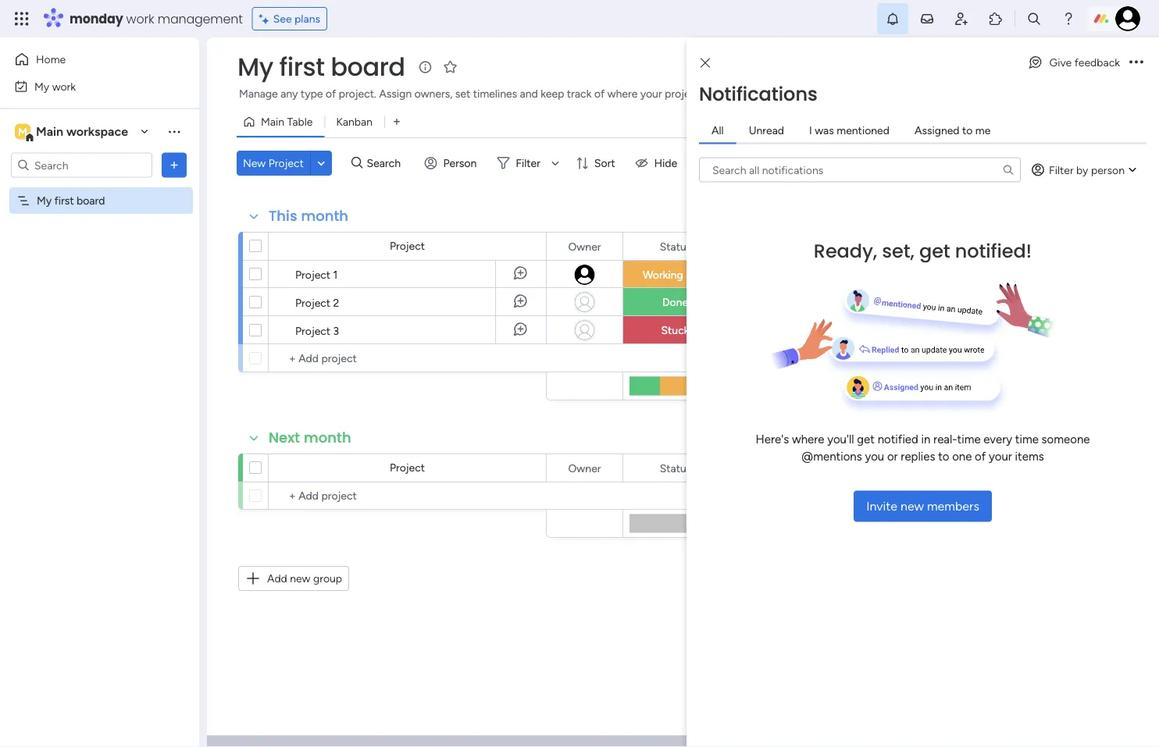 Task type: describe. For each thing, give the bounding box(es) containing it.
meeting notes
[[968, 297, 1034, 309]]

see more link
[[711, 85, 761, 101]]

project 3
[[295, 324, 339, 338]]

next
[[269, 428, 300, 448]]

manage any type of project. assign owners, set timelines and keep track of where your project stands.
[[239, 87, 738, 100]]

in
[[922, 432, 931, 447]]

0 vertical spatial your
[[641, 87, 662, 100]]

meeting
[[968, 297, 1006, 309]]

type
[[301, 87, 323, 100]]

/
[[1078, 61, 1083, 74]]

project inside button
[[269, 157, 304, 170]]

main for main table
[[261, 115, 284, 129]]

every
[[984, 432, 1013, 447]]

Due date field
[[756, 460, 809, 477]]

my first board inside list box
[[37, 194, 105, 207]]

2 status field from the top
[[656, 460, 696, 477]]

me
[[976, 124, 991, 137]]

angle down image
[[318, 157, 325, 169]]

hide button
[[629, 151, 687, 176]]

all
[[712, 124, 724, 137]]

home button
[[9, 47, 168, 72]]

dialog containing notifications
[[687, 38, 1159, 748]]

arrow down image
[[546, 154, 565, 173]]

notes for 2nd notes field from the bottom of the page
[[986, 240, 1016, 253]]

2 status from the top
[[660, 462, 692, 475]]

first inside list box
[[54, 194, 74, 207]]

0 vertical spatial items
[[1005, 270, 1030, 282]]

any
[[281, 87, 298, 100]]

my work
[[34, 80, 76, 93]]

assigned
[[915, 124, 960, 137]]

person
[[443, 157, 477, 170]]

see more
[[713, 86, 759, 100]]

project 2
[[295, 296, 339, 309]]

add new group button
[[238, 566, 349, 591]]

stands.
[[703, 87, 738, 100]]

My first board field
[[234, 50, 409, 84]]

1 status from the top
[[660, 240, 692, 253]]

month for this month
[[301, 206, 349, 226]]

here's
[[756, 432, 789, 447]]

new for members
[[901, 499, 924, 514]]

give feedback
[[1050, 56, 1120, 69]]

you
[[865, 450, 885, 464]]

where inside here's where you'll get notified in real-time every time someone @mentions you or replies to one of your items
[[792, 432, 825, 447]]

manage
[[239, 87, 278, 100]]

invite / 1
[[1048, 61, 1090, 74]]

feedback
[[1075, 56, 1120, 69]]

work for monday
[[126, 10, 154, 27]]

+ Add project text field
[[277, 487, 539, 506]]

see plans button
[[252, 7, 327, 30]]

m
[[18, 125, 27, 138]]

due date
[[760, 462, 805, 475]]

you'll
[[828, 432, 854, 447]]

0 vertical spatial to
[[963, 124, 973, 137]]

Search field
[[363, 152, 410, 174]]

next month
[[269, 428, 351, 448]]

done
[[662, 296, 688, 309]]

workspace selection element
[[15, 122, 130, 143]]

project 1
[[295, 268, 338, 281]]

john smith image
[[1116, 6, 1141, 31]]

2
[[333, 296, 339, 309]]

invite new members button
[[854, 491, 992, 522]]

of inside here's where you'll get notified in real-time every time someone @mentions you or replies to one of your items
[[975, 450, 986, 464]]

new
[[243, 157, 266, 170]]

workspace options image
[[166, 124, 182, 139]]

month for next month
[[304, 428, 351, 448]]

owner for this month
[[568, 240, 601, 253]]

assign
[[379, 87, 412, 100]]

2 notes field from the top
[[982, 460, 1020, 477]]

0 vertical spatial options image
[[1130, 57, 1144, 68]]

column information image
[[816, 240, 828, 253]]

my inside list box
[[37, 194, 52, 207]]

medium
[[872, 324, 912, 337]]

new project
[[243, 157, 304, 170]]

main workspace
[[36, 124, 128, 139]]

give feedback button
[[1022, 50, 1127, 75]]

on
[[686, 268, 699, 282]]

search everything image
[[1027, 11, 1042, 27]]

nov 18
[[769, 324, 801, 337]]

home
[[36, 53, 66, 66]]

person
[[1091, 163, 1125, 177]]

notified!
[[955, 238, 1032, 264]]

apps image
[[988, 11, 1004, 27]]

new for group
[[290, 572, 311, 586]]

management
[[158, 10, 243, 27]]

i was mentioned
[[809, 124, 890, 137]]

0 horizontal spatial of
[[326, 87, 336, 100]]

column information image
[[816, 462, 828, 475]]

1 priority field from the top
[[870, 238, 913, 255]]

+ Add project text field
[[277, 349, 539, 368]]

here's where you'll get notified in real-time every time someone @mentions you or replies to one of your items
[[756, 432, 1090, 464]]

Search all notifications search field
[[699, 157, 1021, 182]]

1 notes field from the top
[[982, 238, 1020, 255]]

filter by person button
[[1024, 157, 1147, 182]]

main table button
[[237, 109, 325, 134]]

0 vertical spatial first
[[279, 50, 325, 84]]

notifications
[[699, 81, 818, 107]]

new project button
[[237, 151, 310, 176]]

hide
[[654, 157, 678, 170]]

timelines
[[473, 87, 517, 100]]

see plans
[[273, 12, 320, 25]]

by
[[1077, 163, 1089, 177]]

my first board list box
[[0, 184, 199, 425]]

main table
[[261, 115, 313, 129]]

workspace
[[66, 124, 128, 139]]

unread
[[749, 124, 784, 137]]

replies
[[901, 450, 936, 464]]

owner field for next month
[[564, 460, 605, 477]]

kanban
[[336, 115, 373, 129]]

and
[[520, 87, 538, 100]]

other
[[988, 325, 1014, 338]]

1 time from the left
[[958, 432, 981, 447]]

2 time from the left
[[1016, 432, 1039, 447]]

one
[[953, 450, 972, 464]]

invite for invite / 1
[[1048, 61, 1076, 74]]

notifications image
[[885, 11, 901, 27]]

ready,
[[814, 238, 878, 264]]

v2 search image
[[351, 155, 363, 172]]



Task type: locate. For each thing, give the bounding box(es) containing it.
2 owner from the top
[[568, 462, 601, 475]]

filter inside button
[[1049, 163, 1074, 177]]

1 vertical spatial board
[[77, 194, 105, 207]]

1 horizontal spatial filter
[[1049, 163, 1074, 177]]

0 vertical spatial 1
[[1085, 61, 1090, 74]]

i
[[809, 124, 812, 137]]

help image
[[1061, 11, 1077, 27]]

inbox image
[[920, 11, 935, 27]]

action
[[972, 270, 1002, 282]]

1 horizontal spatial my first board
[[238, 50, 405, 84]]

board down search in workspace field
[[77, 194, 105, 207]]

notes down every
[[986, 462, 1016, 475]]

1 horizontal spatial main
[[261, 115, 284, 129]]

new inside button
[[290, 572, 311, 586]]

2 horizontal spatial of
[[975, 450, 986, 464]]

main for main workspace
[[36, 124, 63, 139]]

1 vertical spatial priority field
[[870, 460, 913, 477]]

where right track
[[608, 87, 638, 100]]

1 horizontal spatial see
[[713, 86, 731, 100]]

owner for next month
[[568, 462, 601, 475]]

0 vertical spatial invite
[[1048, 61, 1076, 74]]

options image down workspace options image
[[166, 157, 182, 173]]

1 notes from the top
[[986, 240, 1016, 253]]

1 vertical spatial status
[[660, 462, 692, 475]]

invite inside invite new members "button"
[[867, 499, 898, 514]]

first down search in workspace field
[[54, 194, 74, 207]]

2 priority field from the top
[[870, 460, 913, 477]]

project
[[665, 87, 700, 100]]

invite
[[1048, 61, 1076, 74], [867, 499, 898, 514]]

see for see plans
[[273, 12, 292, 25]]

0 vertical spatial my first board
[[238, 50, 405, 84]]

3
[[333, 324, 339, 338]]

main
[[261, 115, 284, 129], [36, 124, 63, 139]]

time up one
[[958, 432, 981, 447]]

0 horizontal spatial to
[[938, 450, 950, 464]]

my down the home
[[34, 80, 49, 93]]

integrate
[[865, 115, 910, 129]]

1 vertical spatial status field
[[656, 460, 696, 477]]

my down search in workspace field
[[37, 194, 52, 207]]

it
[[701, 268, 708, 282]]

1 horizontal spatial work
[[126, 10, 154, 27]]

high
[[880, 296, 904, 309]]

0 horizontal spatial options image
[[166, 157, 182, 173]]

work for my
[[52, 80, 76, 93]]

Notes field
[[982, 238, 1020, 255], [982, 460, 1020, 477]]

0 horizontal spatial time
[[958, 432, 981, 447]]

my
[[238, 50, 273, 84], [34, 80, 49, 93], [37, 194, 52, 207]]

1 vertical spatial first
[[54, 194, 74, 207]]

see for see more
[[713, 86, 731, 100]]

1 vertical spatial to
[[938, 450, 950, 464]]

Status field
[[656, 238, 696, 255], [656, 460, 696, 477]]

invite members image
[[954, 11, 970, 27]]

or
[[887, 450, 898, 464]]

month right this
[[301, 206, 349, 226]]

monday
[[70, 10, 123, 27]]

see inside see plans "button"
[[273, 12, 292, 25]]

my first board up type
[[238, 50, 405, 84]]

more
[[734, 86, 759, 100]]

dialog
[[687, 38, 1159, 748]]

workspace image
[[15, 123, 30, 140]]

main inside 'button'
[[261, 115, 284, 129]]

priority for 2nd priority field
[[874, 462, 909, 475]]

owners,
[[415, 87, 453, 100]]

1 vertical spatial owner
[[568, 462, 601, 475]]

someone
[[1042, 432, 1090, 447]]

0 vertical spatial owner field
[[564, 238, 605, 255]]

was
[[815, 124, 834, 137]]

1 horizontal spatial your
[[989, 450, 1013, 464]]

add new group
[[267, 572, 342, 586]]

items inside here's where you'll get notified in real-time every time someone @mentions you or replies to one of your items
[[1015, 450, 1044, 464]]

this month
[[269, 206, 349, 226]]

members
[[927, 499, 980, 514]]

project
[[269, 157, 304, 170], [390, 239, 425, 253], [295, 268, 331, 281], [295, 296, 331, 309], [295, 324, 331, 338], [390, 461, 425, 475]]

filter left by
[[1049, 163, 1074, 177]]

to left me
[[963, 124, 973, 137]]

0 horizontal spatial work
[[52, 80, 76, 93]]

get
[[920, 238, 951, 264], [857, 432, 875, 447]]

1 vertical spatial options image
[[166, 157, 182, 173]]

0 horizontal spatial get
[[857, 432, 875, 447]]

priority field up high
[[870, 238, 913, 255]]

This month field
[[265, 206, 352, 227]]

see left more
[[713, 86, 731, 100]]

1 status field from the top
[[656, 238, 696, 255]]

board up project.
[[331, 50, 405, 84]]

to down real-
[[938, 450, 950, 464]]

0 horizontal spatial main
[[36, 124, 63, 139]]

board
[[331, 50, 405, 84], [77, 194, 105, 207]]

0 horizontal spatial board
[[77, 194, 105, 207]]

priority up high
[[874, 240, 909, 253]]

my first board
[[238, 50, 405, 84], [37, 194, 105, 207]]

0 horizontal spatial where
[[608, 87, 638, 100]]

2 priority from the top
[[874, 462, 909, 475]]

month right 'next'
[[304, 428, 351, 448]]

first up type
[[279, 50, 325, 84]]

1 vertical spatial items
[[1015, 450, 1044, 464]]

due
[[760, 462, 780, 475]]

of right one
[[975, 450, 986, 464]]

priority down notified
[[874, 462, 909, 475]]

1 horizontal spatial 1
[[1085, 61, 1090, 74]]

1 horizontal spatial time
[[1016, 432, 1039, 447]]

search image
[[1002, 164, 1015, 176]]

set
[[455, 87, 471, 100]]

nov
[[769, 324, 788, 337]]

my inside button
[[34, 80, 49, 93]]

new
[[901, 499, 924, 514], [290, 572, 311, 586]]

your left project
[[641, 87, 662, 100]]

notes
[[1008, 297, 1034, 309]]

action items
[[972, 270, 1030, 282]]

table
[[287, 115, 313, 129]]

1 vertical spatial invite
[[867, 499, 898, 514]]

0 vertical spatial priority field
[[870, 238, 913, 255]]

invite for invite new members
[[867, 499, 898, 514]]

1 vertical spatial notes
[[986, 462, 1016, 475]]

1 vertical spatial 1
[[333, 268, 338, 281]]

0 vertical spatial work
[[126, 10, 154, 27]]

working on it
[[643, 268, 708, 282]]

items up "notes"
[[1005, 270, 1030, 282]]

0 vertical spatial status field
[[656, 238, 696, 255]]

@mentions
[[802, 450, 862, 464]]

track
[[567, 87, 592, 100]]

1 vertical spatial priority
[[874, 462, 909, 475]]

notes field up action items
[[982, 238, 1020, 255]]

month inside field
[[301, 206, 349, 226]]

items down the someone
[[1015, 450, 1044, 464]]

1 horizontal spatial of
[[594, 87, 605, 100]]

filter inside popup button
[[516, 157, 541, 170]]

your inside here's where you'll get notified in real-time every time someone @mentions you or replies to one of your items
[[989, 450, 1013, 464]]

1 owner from the top
[[568, 240, 601, 253]]

project.
[[339, 87, 377, 100]]

0 vertical spatial board
[[331, 50, 405, 84]]

get right the set,
[[920, 238, 951, 264]]

priority for second priority field from the bottom of the page
[[874, 240, 909, 253]]

month inside field
[[304, 428, 351, 448]]

1 vertical spatial work
[[52, 80, 76, 93]]

0 vertical spatial notes field
[[982, 238, 1020, 255]]

sort button
[[570, 151, 625, 176]]

set,
[[882, 238, 915, 264]]

options image
[[1130, 57, 1144, 68], [166, 157, 182, 173]]

add view image
[[394, 116, 400, 128]]

status
[[660, 240, 692, 253], [660, 462, 692, 475]]

notes
[[986, 240, 1016, 253], [986, 462, 1016, 475]]

0 vertical spatial status
[[660, 240, 692, 253]]

0 vertical spatial month
[[301, 206, 349, 226]]

0 vertical spatial new
[[901, 499, 924, 514]]

0 horizontal spatial first
[[54, 194, 74, 207]]

1 horizontal spatial first
[[279, 50, 325, 84]]

0 horizontal spatial invite
[[867, 499, 898, 514]]

1 vertical spatial new
[[290, 572, 311, 586]]

give
[[1050, 56, 1072, 69]]

invite inside 'invite / 1' button
[[1048, 61, 1076, 74]]

main left table
[[261, 115, 284, 129]]

date
[[783, 462, 805, 475]]

work right monday
[[126, 10, 154, 27]]

to
[[963, 124, 973, 137], [938, 450, 950, 464]]

1 priority from the top
[[874, 240, 909, 253]]

first
[[279, 50, 325, 84], [54, 194, 74, 207]]

0 vertical spatial notes
[[986, 240, 1016, 253]]

1 horizontal spatial board
[[331, 50, 405, 84]]

invite down you
[[867, 499, 898, 514]]

where up @mentions
[[792, 432, 825, 447]]

1 right the /
[[1085, 61, 1090, 74]]

Search in workspace field
[[33, 156, 130, 174]]

0 vertical spatial priority
[[874, 240, 909, 253]]

1 horizontal spatial invite
[[1048, 61, 1076, 74]]

my up manage
[[238, 50, 273, 84]]

1 owner field from the top
[[564, 238, 605, 255]]

of right track
[[594, 87, 605, 100]]

monday work management
[[70, 10, 243, 27]]

board inside list box
[[77, 194, 105, 207]]

your down every
[[989, 450, 1013, 464]]

show board description image
[[416, 59, 435, 75]]

filter left arrow down image
[[516, 157, 541, 170]]

of right type
[[326, 87, 336, 100]]

Owner field
[[564, 238, 605, 255], [564, 460, 605, 477]]

invite left the /
[[1048, 61, 1076, 74]]

0 horizontal spatial new
[[290, 572, 311, 586]]

option
[[0, 187, 199, 190]]

None search field
[[699, 157, 1021, 182]]

1 vertical spatial owner field
[[564, 460, 605, 477]]

my first board down search in workspace field
[[37, 194, 105, 207]]

1 horizontal spatial where
[[792, 432, 825, 447]]

working
[[643, 268, 683, 282]]

Next month field
[[265, 428, 355, 448]]

1 vertical spatial get
[[857, 432, 875, 447]]

person button
[[418, 151, 486, 176]]

filter button
[[491, 151, 565, 176]]

2 owner field from the top
[[564, 460, 605, 477]]

assigned to me
[[915, 124, 991, 137]]

new left members
[[901, 499, 924, 514]]

1 horizontal spatial new
[[901, 499, 924, 514]]

0 horizontal spatial your
[[641, 87, 662, 100]]

new inside "button"
[[901, 499, 924, 514]]

priority field down notified
[[870, 460, 913, 477]]

items
[[1005, 270, 1030, 282], [1015, 450, 1044, 464]]

month
[[301, 206, 349, 226], [304, 428, 351, 448]]

2 notes from the top
[[986, 462, 1016, 475]]

see inside see more link
[[713, 86, 731, 100]]

new right "add"
[[290, 572, 311, 586]]

1 horizontal spatial options image
[[1130, 57, 1144, 68]]

1 vertical spatial see
[[713, 86, 731, 100]]

this
[[269, 206, 297, 226]]

work inside my work button
[[52, 80, 76, 93]]

owner
[[568, 240, 601, 253], [568, 462, 601, 475]]

main inside workspace selection element
[[36, 124, 63, 139]]

work
[[126, 10, 154, 27], [52, 80, 76, 93]]

1 inside button
[[1085, 61, 1090, 74]]

0 horizontal spatial filter
[[516, 157, 541, 170]]

main right workspace icon
[[36, 124, 63, 139]]

ready, set, get notified!
[[814, 238, 1032, 264]]

stuck
[[661, 324, 690, 337]]

notes up action items
[[986, 240, 1016, 253]]

0 vertical spatial get
[[920, 238, 951, 264]]

0 horizontal spatial 1
[[333, 268, 338, 281]]

invite / 1 button
[[1020, 55, 1097, 80]]

1
[[1085, 61, 1090, 74], [333, 268, 338, 281]]

notes for 1st notes field from the bottom of the page
[[986, 462, 1016, 475]]

filter for filter by person
[[1049, 163, 1074, 177]]

0 vertical spatial see
[[273, 12, 292, 25]]

1 vertical spatial my first board
[[37, 194, 105, 207]]

time
[[958, 432, 981, 447], [1016, 432, 1039, 447]]

get inside here's where you'll get notified in real-time every time someone @mentions you or replies to one of your items
[[857, 432, 875, 447]]

1 horizontal spatial get
[[920, 238, 951, 264]]

time right every
[[1016, 432, 1039, 447]]

add
[[267, 572, 287, 586]]

invite new members
[[867, 499, 980, 514]]

0 horizontal spatial my first board
[[37, 194, 105, 207]]

1 up "2" on the top of the page
[[333, 268, 338, 281]]

notes field down every
[[982, 460, 1020, 477]]

1 vertical spatial notes field
[[982, 460, 1020, 477]]

1 horizontal spatial to
[[963, 124, 973, 137]]

options image right feedback
[[1130, 57, 1144, 68]]

0 horizontal spatial see
[[273, 12, 292, 25]]

1 vertical spatial your
[[989, 450, 1013, 464]]

to inside here's where you'll get notified in real-time every time someone @mentions you or replies to one of your items
[[938, 450, 950, 464]]

Priority field
[[870, 238, 913, 255], [870, 460, 913, 477]]

group
[[313, 572, 342, 586]]

add to favorites image
[[443, 59, 458, 75]]

owner field for this month
[[564, 238, 605, 255]]

0 vertical spatial owner
[[568, 240, 601, 253]]

0 vertical spatial where
[[608, 87, 638, 100]]

1 vertical spatial where
[[792, 432, 825, 447]]

plans
[[295, 12, 320, 25]]

filter for filter
[[516, 157, 541, 170]]

1 vertical spatial month
[[304, 428, 351, 448]]

sort
[[595, 157, 615, 170]]

keep
[[541, 87, 564, 100]]

select product image
[[14, 11, 30, 27]]

work down the home
[[52, 80, 76, 93]]

kanban button
[[325, 109, 384, 134]]

get up you
[[857, 432, 875, 447]]

see left plans
[[273, 12, 292, 25]]

where
[[608, 87, 638, 100], [792, 432, 825, 447]]



Task type: vqa. For each thing, say whether or not it's contained in the screenshot.
the top to
yes



